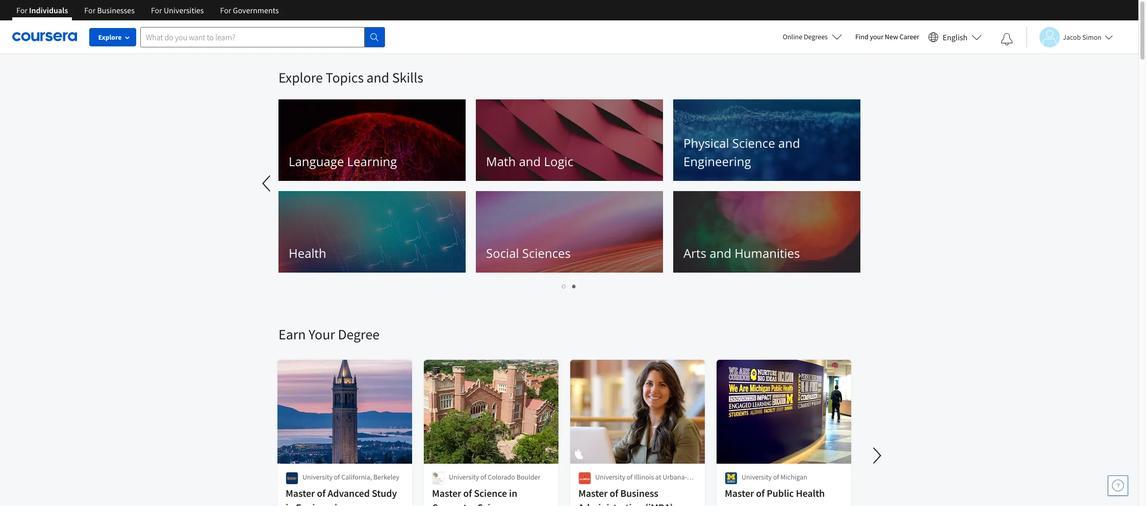 Task type: vqa. For each thing, say whether or not it's contained in the screenshot.


Task type: locate. For each thing, give the bounding box(es) containing it.
health link
[[278, 191, 466, 273]]

0 vertical spatial explore
[[98, 33, 122, 42]]

public
[[767, 487, 794, 500]]

in down colorado
[[509, 487, 517, 500]]

of for california,
[[334, 473, 340, 482]]

business
[[620, 487, 658, 500]]

0 vertical spatial health
[[289, 245, 326, 262]]

for governments
[[220, 5, 279, 15]]

of inside 'master of science in computer science'
[[463, 487, 472, 500]]

explore down for businesses
[[98, 33, 122, 42]]

of inside master of business administration (imba)
[[610, 487, 618, 500]]

0 horizontal spatial explore
[[98, 33, 122, 42]]

master inside 'master of science in computer science'
[[432, 487, 461, 500]]

0 vertical spatial science
[[732, 135, 775, 151]]

university for advanced
[[302, 473, 333, 482]]

of for advanced
[[317, 487, 326, 500]]

4 for from the left
[[220, 5, 231, 15]]

university of california, berkeley
[[302, 473, 399, 482]]

health
[[289, 245, 326, 262], [796, 487, 825, 500]]

of inside university of illinois at urbana- champaign
[[627, 473, 633, 482]]

1 university from the left
[[302, 473, 333, 482]]

master for master of advanced study in engineering
[[286, 487, 315, 500]]

1 master from the left
[[286, 487, 315, 500]]

master of science in computer science
[[432, 487, 517, 506]]

of up computer
[[463, 487, 472, 500]]

advanced
[[328, 487, 370, 500]]

0 horizontal spatial health
[[289, 245, 326, 262]]

master down university of illinois at urbana-champaign image
[[578, 487, 608, 500]]

physical science and engineering
[[683, 135, 800, 170]]

degrees
[[804, 32, 828, 41]]

1 horizontal spatial explore
[[278, 68, 323, 87]]

of left illinois
[[627, 473, 633, 482]]

0 vertical spatial in
[[509, 487, 517, 500]]

career
[[900, 32, 919, 41]]

michigan
[[780, 473, 807, 482]]

in inside 'master of science in computer science'
[[509, 487, 517, 500]]

university right university of california, berkeley icon on the bottom of the page
[[302, 473, 333, 482]]

master inside master of business administration (imba)
[[578, 487, 608, 500]]

engineering inside physical science and engineering
[[683, 153, 751, 170]]

1 vertical spatial in
[[286, 501, 294, 506]]

university up champaign
[[595, 473, 625, 482]]

3 university from the left
[[595, 473, 625, 482]]

find your new career
[[855, 32, 919, 41]]

1 vertical spatial health
[[796, 487, 825, 500]]

online
[[783, 32, 802, 41]]

of left advanced
[[317, 487, 326, 500]]

find your new career link
[[850, 31, 924, 43]]

university up master of public health
[[742, 473, 772, 482]]

in inside master of advanced study in engineering
[[286, 501, 294, 506]]

What do you want to learn? text field
[[140, 27, 365, 47]]

of left "public"
[[756, 487, 765, 500]]

governments
[[233, 5, 279, 15]]

master up computer
[[432, 487, 461, 500]]

berkeley
[[373, 473, 399, 482]]

for left universities
[[151, 5, 162, 15]]

social sciences image
[[476, 191, 663, 273]]

of
[[334, 473, 340, 482], [480, 473, 486, 482], [627, 473, 633, 482], [773, 473, 779, 482], [317, 487, 326, 500], [463, 487, 472, 500], [610, 487, 618, 500], [756, 487, 765, 500]]

1 vertical spatial engineering
[[296, 501, 348, 506]]

and
[[366, 68, 389, 87], [778, 135, 800, 151], [519, 153, 541, 170], [710, 245, 731, 262]]

explore inside dropdown button
[[98, 33, 122, 42]]

university of colorado boulder image
[[432, 472, 445, 485]]

0 horizontal spatial engineering
[[296, 501, 348, 506]]

show notifications image
[[1001, 33, 1013, 45]]

master inside master of advanced study in engineering
[[286, 487, 315, 500]]

None search field
[[140, 27, 385, 47]]

university up 'master of science in computer science'
[[449, 473, 479, 482]]

1 for from the left
[[16, 5, 27, 15]]

3 for from the left
[[151, 5, 162, 15]]

physical science and engineering image
[[673, 99, 860, 181]]

explore left topics
[[278, 68, 323, 87]]

individuals
[[29, 5, 68, 15]]

university of michigan
[[742, 473, 807, 482]]

2 for from the left
[[84, 5, 95, 15]]

of for colorado
[[480, 473, 486, 482]]

1 button
[[559, 281, 569, 292]]

of inside master of advanced study in engineering
[[317, 487, 326, 500]]

science
[[732, 135, 775, 151], [474, 487, 507, 500], [478, 501, 511, 506]]

health inside earn your degree carousel element
[[796, 487, 825, 500]]

4 master from the left
[[725, 487, 754, 500]]

university for public
[[742, 473, 772, 482]]

arts and humanities image
[[673, 191, 860, 273]]

2 master from the left
[[432, 487, 461, 500]]

boulder
[[516, 473, 540, 482]]

for
[[16, 5, 27, 15], [84, 5, 95, 15], [151, 5, 162, 15], [220, 5, 231, 15]]

master
[[286, 487, 315, 500], [432, 487, 461, 500], [578, 487, 608, 500], [725, 487, 754, 500]]

online degrees
[[783, 32, 828, 41]]

of left colorado
[[480, 473, 486, 482]]

engineering down "physical" on the top of the page
[[683, 153, 751, 170]]

master down university of california, berkeley icon on the bottom of the page
[[286, 487, 315, 500]]

of up master of public health
[[773, 473, 779, 482]]

for left businesses
[[84, 5, 95, 15]]

degree
[[338, 325, 379, 344]]

engineering
[[683, 153, 751, 170], [296, 501, 348, 506]]

1
[[562, 282, 566, 291]]

for universities
[[151, 5, 204, 15]]

for left governments
[[220, 5, 231, 15]]

1 horizontal spatial in
[[509, 487, 517, 500]]

university of illinois at urbana- champaign
[[595, 473, 687, 492]]

list
[[278, 281, 860, 292]]

4 university from the left
[[742, 473, 772, 482]]

your
[[870, 32, 883, 41]]

explore button
[[89, 28, 136, 46]]

champaign
[[595, 483, 629, 492]]

master of public health
[[725, 487, 825, 500]]

master for master of science in computer science
[[432, 487, 461, 500]]

for left individuals
[[16, 5, 27, 15]]

master for master of business administration (imba)
[[578, 487, 608, 500]]

1 horizontal spatial health
[[796, 487, 825, 500]]

logic
[[544, 153, 573, 170]]

in down university of california, berkeley icon on the bottom of the page
[[286, 501, 294, 506]]

master of advanced study in engineering
[[286, 487, 397, 506]]

of left california,
[[334, 473, 340, 482]]

university
[[302, 473, 333, 482], [449, 473, 479, 482], [595, 473, 625, 482], [742, 473, 772, 482]]

explore
[[98, 33, 122, 42], [278, 68, 323, 87]]

master down 'university of michigan' icon
[[725, 487, 754, 500]]

of up administration
[[610, 487, 618, 500]]

illinois
[[634, 473, 654, 482]]

1 horizontal spatial engineering
[[683, 153, 751, 170]]

list containing 1
[[278, 281, 860, 292]]

math and logic image
[[476, 99, 663, 181]]

1 vertical spatial explore
[[278, 68, 323, 87]]

help center image
[[1112, 480, 1124, 492]]

health image
[[278, 191, 466, 273]]

administration
[[578, 501, 643, 506]]

topics
[[326, 68, 364, 87]]

in
[[509, 487, 517, 500], [286, 501, 294, 506]]

university of california, berkeley image
[[286, 472, 298, 485]]

3 master from the left
[[578, 487, 608, 500]]

of for illinois
[[627, 473, 633, 482]]

2 university from the left
[[449, 473, 479, 482]]

university inside university of illinois at urbana- champaign
[[595, 473, 625, 482]]

social sciences link
[[476, 191, 663, 273]]

0 horizontal spatial in
[[286, 501, 294, 506]]

sciences
[[522, 245, 571, 262]]

0 vertical spatial engineering
[[683, 153, 751, 170]]

engineering down advanced
[[296, 501, 348, 506]]



Task type: describe. For each thing, give the bounding box(es) containing it.
colorado
[[488, 473, 515, 482]]

university of michigan image
[[725, 472, 737, 485]]

for for universities
[[151, 5, 162, 15]]

earn your degree
[[278, 325, 379, 344]]

explore for explore
[[98, 33, 122, 42]]

computer
[[432, 501, 476, 506]]

california,
[[341, 473, 372, 482]]

health inside explore topics and skills carousel element
[[289, 245, 326, 262]]

and inside 'link'
[[710, 245, 731, 262]]

2
[[572, 282, 576, 291]]

math and logic link
[[476, 99, 663, 181]]

and inside physical science and engineering
[[778, 135, 800, 151]]

math
[[486, 153, 516, 170]]

university of illinois at urbana-champaign image
[[578, 472, 591, 485]]

next slide image
[[865, 444, 889, 468]]

of for michigan
[[773, 473, 779, 482]]

online degrees button
[[775, 26, 850, 48]]

for for governments
[[220, 5, 231, 15]]

businesses
[[97, 5, 135, 15]]

earn
[[278, 325, 306, 344]]

(imba)
[[645, 501, 673, 506]]

new
[[885, 32, 898, 41]]

coursera image
[[12, 29, 77, 45]]

jacob simon button
[[1026, 27, 1113, 47]]

earn your degree carousel element
[[273, 295, 1146, 506]]

explore for explore topics and skills
[[278, 68, 323, 87]]

for for businesses
[[84, 5, 95, 15]]

previous slide image
[[255, 171, 279, 196]]

arts and humanities
[[683, 245, 800, 262]]

jacob
[[1063, 32, 1081, 42]]

at
[[655, 473, 661, 482]]

explore topics and skills carousel element
[[0, 54, 865, 295]]

arts and humanities link
[[673, 191, 860, 273]]

language learning
[[289, 153, 397, 170]]

urbana-
[[663, 473, 687, 482]]

list inside explore topics and skills carousel element
[[278, 281, 860, 292]]

simon
[[1082, 32, 1102, 42]]

banner navigation
[[8, 0, 287, 28]]

university for science
[[449, 473, 479, 482]]

physical
[[683, 135, 729, 151]]

engineering inside master of advanced study in engineering
[[296, 501, 348, 506]]

science inside physical science and engineering
[[732, 135, 775, 151]]

jacob simon
[[1063, 32, 1102, 42]]

for for individuals
[[16, 5, 27, 15]]

physical science and engineering link
[[673, 99, 860, 181]]

university of colorado boulder
[[449, 473, 540, 482]]

university for business
[[595, 473, 625, 482]]

of for public
[[756, 487, 765, 500]]

social sciences
[[486, 245, 571, 262]]

study
[[372, 487, 397, 500]]

explore topics and skills
[[278, 68, 423, 87]]

for individuals
[[16, 5, 68, 15]]

language learning image
[[278, 99, 466, 181]]

2 button
[[569, 281, 579, 292]]

1 vertical spatial science
[[474, 487, 507, 500]]

skills
[[392, 68, 423, 87]]

english button
[[924, 20, 986, 54]]

learning
[[347, 153, 397, 170]]

math and logic
[[486, 153, 573, 170]]

english
[[943, 32, 967, 42]]

universities
[[164, 5, 204, 15]]

your
[[309, 325, 335, 344]]

master for master of public health
[[725, 487, 754, 500]]

social
[[486, 245, 519, 262]]

find
[[855, 32, 868, 41]]

master of business administration (imba)
[[578, 487, 673, 506]]

language learning link
[[278, 99, 466, 181]]

humanities
[[734, 245, 800, 262]]

language
[[289, 153, 344, 170]]

of for business
[[610, 487, 618, 500]]

of for science
[[463, 487, 472, 500]]

arts
[[683, 245, 706, 262]]

for businesses
[[84, 5, 135, 15]]

2 vertical spatial science
[[478, 501, 511, 506]]



